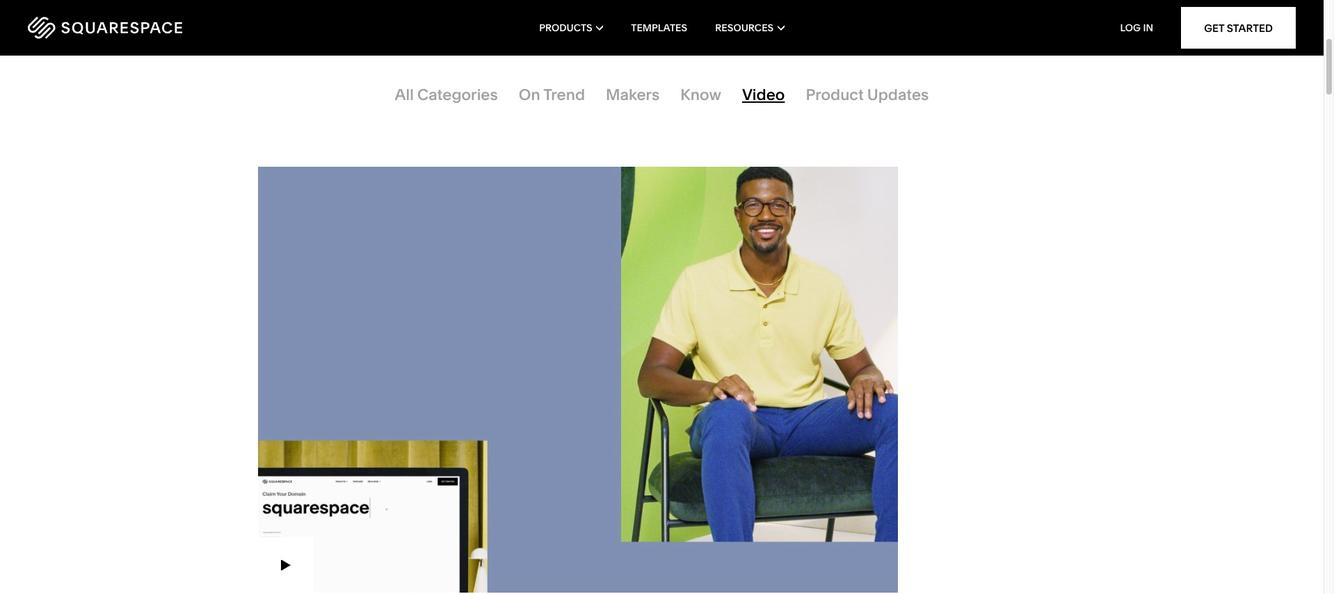 Task type: describe. For each thing, give the bounding box(es) containing it.
squarespace logo link
[[28, 17, 282, 39]]

on
[[519, 86, 540, 104]]

product updates link
[[796, 78, 940, 113]]

makers link
[[596, 78, 670, 113]]

on trend
[[519, 86, 585, 104]]

log
[[1121, 22, 1141, 34]]

templates
[[631, 22, 688, 34]]

updates
[[868, 86, 929, 104]]

products button
[[539, 0, 603, 56]]

know link
[[670, 78, 732, 113]]

started
[[1227, 21, 1273, 34]]

video
[[742, 86, 785, 104]]

all
[[395, 86, 414, 104]]

resources button
[[715, 0, 785, 56]]

know
[[681, 86, 722, 104]]



Task type: locate. For each thing, give the bounding box(es) containing it.
log             in link
[[1121, 22, 1154, 34]]

products
[[539, 22, 593, 34]]

resources
[[715, 22, 774, 34]]

get
[[1205, 21, 1225, 34]]

get started
[[1205, 21, 1273, 34]]

all categories
[[395, 86, 498, 104]]

in
[[1144, 22, 1154, 34]]

trend
[[544, 86, 585, 104]]

video link
[[732, 78, 796, 113]]

squarespace logo image
[[28, 17, 182, 39]]

all categories link
[[385, 78, 509, 113]]

product
[[806, 86, 864, 104]]

templates link
[[631, 0, 688, 56]]

product updates
[[806, 86, 929, 104]]

categories
[[418, 86, 498, 104]]

get started link
[[1182, 7, 1296, 49]]

on trend link
[[509, 78, 596, 113]]

log             in
[[1121, 22, 1154, 34]]

makers
[[606, 86, 660, 104]]



Task type: vqa. For each thing, say whether or not it's contained in the screenshot.
Video
yes



